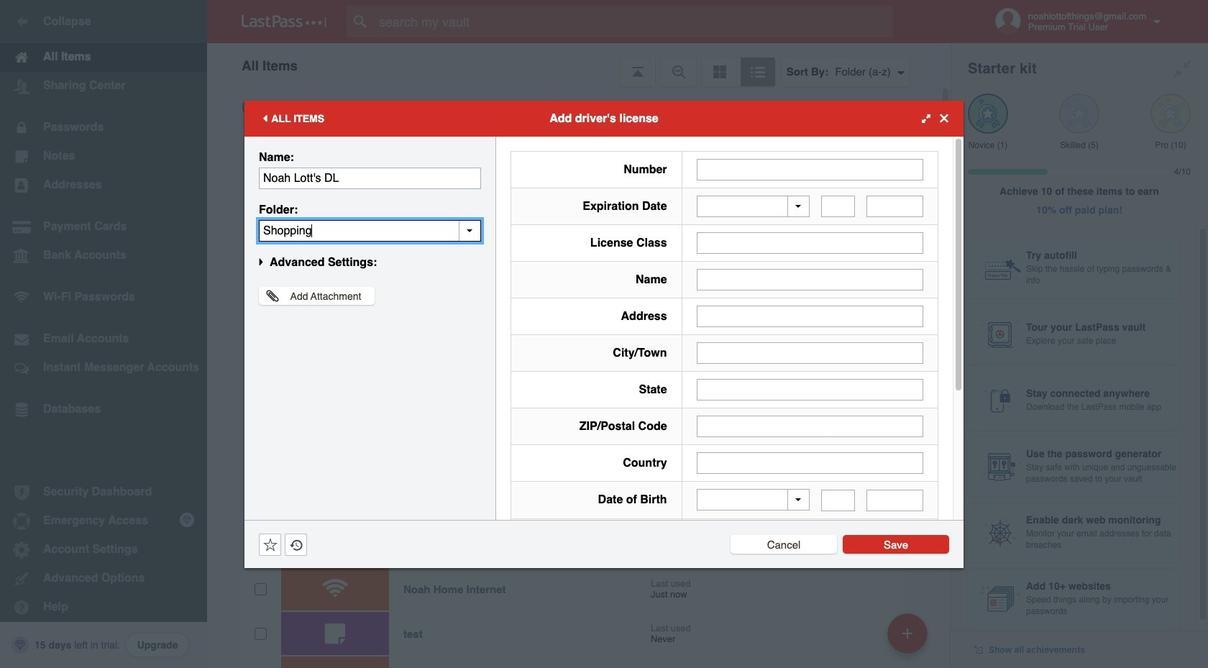 Task type: describe. For each thing, give the bounding box(es) containing it.
vault options navigation
[[207, 43, 951, 86]]

main navigation navigation
[[0, 0, 207, 669]]

new item navigation
[[883, 610, 937, 669]]



Task type: locate. For each thing, give the bounding box(es) containing it.
new item image
[[903, 629, 913, 639]]

Search search field
[[347, 6, 922, 37]]

None text field
[[697, 269, 924, 291], [697, 306, 924, 327], [697, 379, 924, 401], [697, 416, 924, 438], [697, 453, 924, 474], [697, 269, 924, 291], [697, 306, 924, 327], [697, 379, 924, 401], [697, 416, 924, 438], [697, 453, 924, 474]]

search my vault text field
[[347, 6, 922, 37]]

lastpass image
[[242, 15, 327, 28]]

dialog
[[245, 100, 964, 669]]

None text field
[[697, 159, 924, 180], [259, 167, 481, 189], [822, 196, 856, 217], [867, 196, 924, 217], [259, 220, 481, 241], [697, 232, 924, 254], [697, 343, 924, 364], [822, 490, 856, 511], [867, 490, 924, 511], [697, 159, 924, 180], [259, 167, 481, 189], [822, 196, 856, 217], [867, 196, 924, 217], [259, 220, 481, 241], [697, 232, 924, 254], [697, 343, 924, 364], [822, 490, 856, 511], [867, 490, 924, 511]]



